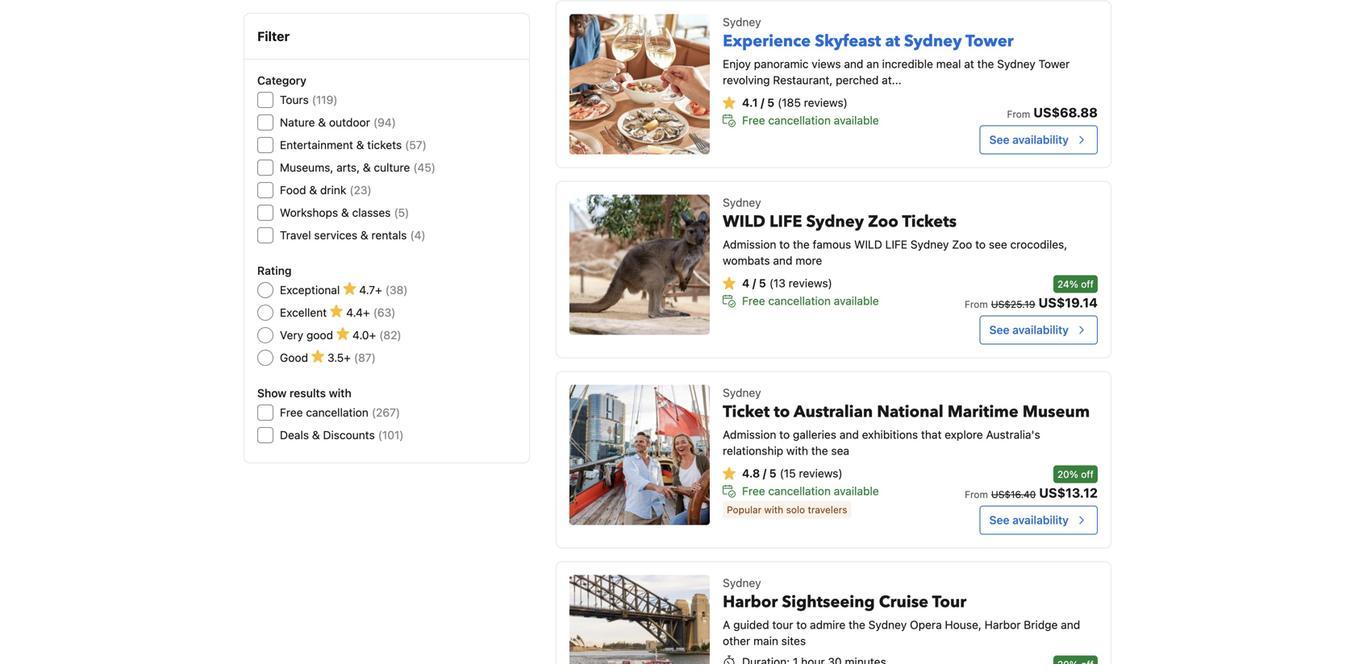 Task type: describe. For each thing, give the bounding box(es) containing it.
travel services & rentals (4)
[[280, 229, 426, 242]]

an
[[866, 57, 879, 70]]

popular with solo travelers
[[727, 504, 847, 516]]

to left see
[[975, 238, 986, 251]]

food & drink (23)
[[280, 183, 372, 197]]

category
[[257, 74, 306, 87]]

(82)
[[379, 329, 401, 342]]

/ for ticket
[[763, 467, 766, 480]]

(13
[[769, 277, 786, 290]]

(119)
[[312, 93, 338, 106]]

reviews) for skyfeast
[[804, 96, 848, 109]]

1 horizontal spatial tower
[[1039, 57, 1070, 70]]

& for discounts
[[312, 429, 320, 442]]

sydney up experience
[[723, 15, 761, 28]]

the inside sydney ticket to australian national maritime museum admission to galleries and exhibitions that explore australia's relationship with the sea
[[811, 444, 828, 458]]

and inside sydney ticket to australian national maritime museum admission to galleries and exhibitions that explore australia's relationship with the sea
[[839, 428, 859, 441]]

entertainment & tickets (57)
[[280, 138, 427, 152]]

2 vertical spatial with
[[764, 504, 783, 516]]

20%
[[1057, 469, 1078, 480]]

& for outdoor
[[318, 116, 326, 129]]

australia's
[[986, 428, 1040, 441]]

4.8
[[742, 467, 760, 480]]

free cancellation (267)
[[280, 406, 400, 419]]

show results with
[[257, 387, 351, 400]]

admire
[[810, 618, 845, 632]]

workshops & classes (5)
[[280, 206, 409, 219]]

bridge
[[1024, 618, 1058, 632]]

panoramic
[[754, 57, 809, 70]]

see availability for tickets
[[989, 323, 1069, 337]]

very
[[280, 329, 303, 342]]

sydney up guided
[[723, 577, 761, 590]]

(23)
[[350, 183, 372, 197]]

sightseeing
[[782, 591, 875, 614]]

tour
[[772, 618, 793, 632]]

to left galleries
[[779, 428, 790, 441]]

(57)
[[405, 138, 427, 152]]

available for australian
[[834, 485, 879, 498]]

1 horizontal spatial wild
[[854, 238, 882, 251]]

4 / 5 (13 reviews)
[[742, 277, 832, 290]]

outdoor
[[329, 116, 370, 129]]

(267)
[[372, 406, 400, 419]]

0 vertical spatial wild
[[723, 211, 765, 233]]

/ for experience
[[761, 96, 764, 109]]

ticket
[[723, 401, 770, 423]]

5 for wild
[[759, 277, 766, 290]]

travelers
[[808, 504, 847, 516]]

us$13.12
[[1039, 485, 1098, 501]]

us$19.14
[[1038, 295, 1098, 310]]

sydney down 'tickets'
[[910, 238, 949, 251]]

availability for maritime
[[1012, 514, 1069, 527]]

skyfeast
[[815, 30, 881, 52]]

national
[[877, 401, 943, 423]]

3.5+
[[327, 351, 351, 365]]

(5)
[[394, 206, 409, 219]]

arts,
[[336, 161, 360, 174]]

(94)
[[373, 116, 396, 129]]

more
[[795, 254, 822, 267]]

4.1 / 5 (185 reviews)
[[742, 96, 848, 109]]

and inside sydney experience skyfeast at sydney tower enjoy panoramic views and an incredible meal at the sydney tower revolving restaurant, perched at...
[[844, 57, 863, 70]]

5 for experience
[[767, 96, 774, 109]]

reviews) for life
[[789, 277, 832, 290]]

free up deals
[[280, 406, 303, 419]]

24%
[[1057, 279, 1078, 290]]

see for tickets
[[989, 323, 1009, 337]]

see for tower
[[989, 133, 1009, 146]]

sydney up meal
[[904, 30, 962, 52]]

4.8 / 5 (15 reviews)
[[742, 467, 843, 480]]

other
[[723, 635, 750, 648]]

20% off
[[1057, 469, 1094, 480]]

sites
[[781, 635, 806, 648]]

museums, arts, & culture (45)
[[280, 161, 436, 174]]

us$16.40
[[991, 489, 1036, 500]]

culture
[[374, 161, 410, 174]]

restaurant,
[[773, 73, 833, 87]]

free for ticket
[[742, 485, 765, 498]]

free cancellation available for skyfeast
[[742, 114, 879, 127]]

sydney harbor sightseeing cruise tour a guided tour to admire the sydney opera house, harbor bridge and other main sites
[[723, 577, 1080, 648]]

rentals
[[371, 229, 407, 242]]

tickets
[[902, 211, 957, 233]]

4
[[742, 277, 750, 290]]

ticket to australian national maritime museum image
[[570, 385, 710, 525]]

food
[[280, 183, 306, 197]]

us$68.88
[[1033, 105, 1098, 120]]

tickets
[[367, 138, 402, 152]]

from inside from us$68.88
[[1007, 108, 1030, 120]]

0 vertical spatial zoo
[[868, 211, 898, 233]]

explore
[[945, 428, 983, 441]]

& right arts,
[[363, 161, 371, 174]]

admission inside sydney ticket to australian national maritime museum admission to galleries and exhibitions that explore australia's relationship with the sea
[[723, 428, 776, 441]]

results
[[290, 387, 326, 400]]

off for ticket to australian national maritime museum
[[1081, 469, 1094, 480]]

from us$68.88
[[1007, 105, 1098, 120]]

good
[[280, 351, 308, 365]]

entertainment
[[280, 138, 353, 152]]

nature & outdoor (94)
[[280, 116, 396, 129]]

rating
[[257, 264, 292, 277]]

free for experience
[[742, 114, 765, 127]]

deals
[[280, 429, 309, 442]]

see availability for tower
[[989, 133, 1069, 146]]

experience
[[723, 30, 811, 52]]

travel
[[280, 229, 311, 242]]

(38)
[[385, 284, 408, 297]]

(87)
[[354, 351, 376, 365]]

0 horizontal spatial at
[[885, 30, 900, 52]]

from for maritime
[[965, 489, 988, 500]]

house,
[[945, 618, 982, 632]]

museums,
[[280, 161, 333, 174]]

opera
[[910, 618, 942, 632]]

nature
[[280, 116, 315, 129]]

4.7+ (38)
[[359, 284, 408, 297]]



Task type: vqa. For each thing, say whether or not it's contained in the screenshot.
Tours
yes



Task type: locate. For each thing, give the bounding box(es) containing it.
exhibitions
[[862, 428, 918, 441]]

to right ticket
[[774, 401, 790, 423]]

free down "4"
[[742, 294, 765, 308]]

3 available from the top
[[834, 485, 879, 498]]

5 left the "(15" at the right
[[769, 467, 776, 480]]

reviews) down sea
[[799, 467, 843, 480]]

drink
[[320, 183, 346, 197]]

workshops
[[280, 206, 338, 219]]

cancellation for wild
[[768, 294, 831, 308]]

1 vertical spatial see
[[989, 323, 1009, 337]]

views
[[812, 57, 841, 70]]

good
[[306, 329, 333, 342]]

free cancellation available for life
[[742, 294, 879, 308]]

2 vertical spatial free cancellation available
[[742, 485, 879, 498]]

1 vertical spatial from
[[965, 299, 988, 310]]

museum
[[1023, 401, 1090, 423]]

sydney up wombats
[[723, 196, 761, 209]]

1 vertical spatial tower
[[1039, 57, 1070, 70]]

admission up relationship
[[723, 428, 776, 441]]

reviews) down more
[[789, 277, 832, 290]]

wild up wombats
[[723, 211, 765, 233]]

0 vertical spatial /
[[761, 96, 764, 109]]

show
[[257, 387, 287, 400]]

a
[[723, 618, 730, 632]]

sydney up ticket
[[723, 386, 761, 400]]

zoo left 'tickets'
[[868, 211, 898, 233]]

reviews) for to
[[799, 467, 843, 480]]

wild life sydney zoo tickets image
[[570, 195, 710, 335]]

life up more
[[769, 211, 802, 233]]

free
[[742, 114, 765, 127], [742, 294, 765, 308], [280, 406, 303, 419], [742, 485, 765, 498]]

available for at
[[834, 114, 879, 127]]

1 horizontal spatial at
[[964, 57, 974, 70]]

1 horizontal spatial harbor
[[985, 618, 1021, 632]]

see for maritime
[[989, 514, 1009, 527]]

& right deals
[[312, 429, 320, 442]]

see availability down from us$68.88
[[989, 133, 1069, 146]]

experience skyfeast at sydney tower image
[[570, 14, 710, 154]]

sydney inside sydney ticket to australian national maritime museum admission to galleries and exhibitions that explore australia's relationship with the sea
[[723, 386, 761, 400]]

from left us$25.19
[[965, 299, 988, 310]]

and up sea
[[839, 428, 859, 441]]

reviews)
[[804, 96, 848, 109], [789, 277, 832, 290], [799, 467, 843, 480]]

popular
[[727, 504, 762, 516]]

/ right 4.8
[[763, 467, 766, 480]]

2 vertical spatial see
[[989, 514, 1009, 527]]

1 admission from the top
[[723, 238, 776, 251]]

2 vertical spatial availability
[[1012, 514, 1069, 527]]

1 horizontal spatial with
[[764, 504, 783, 516]]

0 horizontal spatial wild
[[723, 211, 765, 233]]

revolving
[[723, 73, 770, 87]]

4.4+ (63)
[[346, 306, 396, 319]]

free cancellation available down the '4 / 5 (13 reviews)'
[[742, 294, 879, 308]]

2 vertical spatial 5
[[769, 467, 776, 480]]

see down us$16.40
[[989, 514, 1009, 527]]

& down classes
[[360, 229, 368, 242]]

from left us$16.40
[[965, 489, 988, 500]]

cancellation for experience
[[768, 114, 831, 127]]

free down 4.1
[[742, 114, 765, 127]]

0 vertical spatial free cancellation available
[[742, 114, 879, 127]]

galleries
[[793, 428, 836, 441]]

& up museums, arts, & culture (45)
[[356, 138, 364, 152]]

the right meal
[[977, 57, 994, 70]]

wombats
[[723, 254, 770, 267]]

see down from us$68.88
[[989, 133, 1009, 146]]

admission up wombats
[[723, 238, 776, 251]]

3 free cancellation available from the top
[[742, 485, 879, 498]]

0 vertical spatial at
[[885, 30, 900, 52]]

at right meal
[[964, 57, 974, 70]]

from left us$68.88
[[1007, 108, 1030, 120]]

/ for wild
[[752, 277, 756, 290]]

1 vertical spatial reviews)
[[789, 277, 832, 290]]

the
[[977, 57, 994, 70], [793, 238, 810, 251], [811, 444, 828, 458], [849, 618, 865, 632]]

the right admire
[[849, 618, 865, 632]]

perched
[[836, 73, 879, 87]]

and up perched on the right top of page
[[844, 57, 863, 70]]

availability for tower
[[1012, 133, 1069, 146]]

/
[[761, 96, 764, 109], [752, 277, 756, 290], [763, 467, 766, 480]]

/ right "4"
[[752, 277, 756, 290]]

1 vertical spatial admission
[[723, 428, 776, 441]]

availability down from us$68.88
[[1012, 133, 1069, 146]]

1 vertical spatial /
[[752, 277, 756, 290]]

australian
[[794, 401, 873, 423]]

1 vertical spatial availability
[[1012, 323, 1069, 337]]

0 vertical spatial 5
[[767, 96, 774, 109]]

4.0+
[[352, 329, 376, 342]]

to up the '4 / 5 (13 reviews)'
[[779, 238, 790, 251]]

2 free cancellation available from the top
[[742, 294, 879, 308]]

from us$25.19 us$19.14
[[965, 295, 1098, 310]]

the inside sydney harbor sightseeing cruise tour a guided tour to admire the sydney opera house, harbor bridge and other main sites
[[849, 618, 865, 632]]

free cancellation available up solo
[[742, 485, 879, 498]]

services
[[314, 229, 357, 242]]

the inside sydney wild life sydney zoo tickets admission to the famous wild life sydney zoo to see crocodiles, wombats and more
[[793, 238, 810, 251]]

3.5+ (87)
[[327, 351, 376, 365]]

maritime
[[948, 401, 1019, 423]]

2 horizontal spatial with
[[786, 444, 808, 458]]

1 vertical spatial free cancellation available
[[742, 294, 879, 308]]

cancellation down the '4 / 5 (13 reviews)'
[[768, 294, 831, 308]]

0 vertical spatial tower
[[966, 30, 1014, 52]]

see availability down from us$25.19 us$19.14
[[989, 323, 1069, 337]]

free down 4.8
[[742, 485, 765, 498]]

0 horizontal spatial zoo
[[868, 211, 898, 233]]

3 availability from the top
[[1012, 514, 1069, 527]]

enjoy
[[723, 57, 751, 70]]

0 horizontal spatial tower
[[966, 30, 1014, 52]]

3 see availability from the top
[[989, 514, 1069, 527]]

cancellation for ticket
[[768, 485, 831, 498]]

cancellation down 4.8 / 5 (15 reviews)
[[768, 485, 831, 498]]

1 vertical spatial off
[[1081, 469, 1094, 480]]

life down 'tickets'
[[885, 238, 907, 251]]

exceptional
[[280, 284, 340, 297]]

1 vertical spatial harbor
[[985, 618, 1021, 632]]

availability down from us$25.19 us$19.14
[[1012, 323, 1069, 337]]

the up more
[[793, 238, 810, 251]]

& down (119)
[[318, 116, 326, 129]]

2 vertical spatial available
[[834, 485, 879, 498]]

with left solo
[[764, 504, 783, 516]]

2 see availability from the top
[[989, 323, 1069, 337]]

1 availability from the top
[[1012, 133, 1069, 146]]

famous
[[813, 238, 851, 251]]

harbor sightseeing cruise tour image
[[570, 575, 710, 665]]

and up the '4 / 5 (13 reviews)'
[[773, 254, 792, 267]]

1 vertical spatial at
[[964, 57, 974, 70]]

(4)
[[410, 229, 426, 242]]

available
[[834, 114, 879, 127], [834, 294, 879, 308], [834, 485, 879, 498]]

availability
[[1012, 133, 1069, 146], [1012, 323, 1069, 337], [1012, 514, 1069, 527]]

0 vertical spatial with
[[329, 387, 351, 400]]

0 horizontal spatial with
[[329, 387, 351, 400]]

/ right 4.1
[[761, 96, 764, 109]]

main
[[753, 635, 778, 648]]

(45)
[[413, 161, 436, 174]]

2 available from the top
[[834, 294, 879, 308]]

& for tickets
[[356, 138, 364, 152]]

1 available from the top
[[834, 114, 879, 127]]

2 availability from the top
[[1012, 323, 1069, 337]]

excellent
[[280, 306, 327, 319]]

sydney
[[723, 15, 761, 28], [904, 30, 962, 52], [997, 57, 1036, 70], [723, 196, 761, 209], [806, 211, 864, 233], [910, 238, 949, 251], [723, 386, 761, 400], [723, 577, 761, 590], [868, 618, 907, 632]]

harbor
[[723, 591, 778, 614], [985, 618, 1021, 632]]

us$25.19
[[991, 299, 1035, 310]]

availability for tickets
[[1012, 323, 1069, 337]]

tour
[[932, 591, 966, 614]]

1 vertical spatial see availability
[[989, 323, 1069, 337]]

& for drink
[[309, 183, 317, 197]]

2 vertical spatial reviews)
[[799, 467, 843, 480]]

from us$16.40 us$13.12
[[965, 485, 1098, 501]]

with inside sydney ticket to australian national maritime museum admission to galleries and exhibitions that explore australia's relationship with the sea
[[786, 444, 808, 458]]

from inside from us$16.40 us$13.12
[[965, 489, 988, 500]]

available up travelers
[[834, 485, 879, 498]]

2 vertical spatial from
[[965, 489, 988, 500]]

see availability down from us$16.40 us$13.12
[[989, 514, 1069, 527]]

crocodiles,
[[1010, 238, 1067, 251]]

with up 4.8 / 5 (15 reviews)
[[786, 444, 808, 458]]

& up travel services & rentals (4)
[[341, 206, 349, 219]]

0 vertical spatial off
[[1081, 279, 1094, 290]]

5 left (185
[[767, 96, 774, 109]]

off for wild life sydney zoo tickets
[[1081, 279, 1094, 290]]

off
[[1081, 279, 1094, 290], [1081, 469, 1094, 480]]

see availability for maritime
[[989, 514, 1069, 527]]

4.7+
[[359, 284, 382, 297]]

2 admission from the top
[[723, 428, 776, 441]]

0 horizontal spatial harbor
[[723, 591, 778, 614]]

the down galleries
[[811, 444, 828, 458]]

very good
[[280, 329, 333, 342]]

that
[[921, 428, 942, 441]]

harbor left bridge
[[985, 618, 1021, 632]]

discounts
[[323, 429, 375, 442]]

1 off from the top
[[1081, 279, 1094, 290]]

with
[[329, 387, 351, 400], [786, 444, 808, 458], [764, 504, 783, 516]]

zoo left see
[[952, 238, 972, 251]]

tours (119)
[[280, 93, 338, 106]]

tower
[[966, 30, 1014, 52], [1039, 57, 1070, 70]]

2 vertical spatial see availability
[[989, 514, 1069, 527]]

1 vertical spatial wild
[[854, 238, 882, 251]]

4.1
[[742, 96, 758, 109]]

available down famous on the top of page
[[834, 294, 879, 308]]

classes
[[352, 206, 391, 219]]

1 see availability from the top
[[989, 133, 1069, 146]]

(101)
[[378, 429, 404, 442]]

incredible
[[882, 57, 933, 70]]

cancellation down the 4.1 / 5 (185 reviews)
[[768, 114, 831, 127]]

1 horizontal spatial life
[[885, 238, 907, 251]]

sydney down cruise
[[868, 618, 907, 632]]

at up incredible
[[885, 30, 900, 52]]

to inside sydney harbor sightseeing cruise tour a guided tour to admire the sydney opera house, harbor bridge and other main sites
[[796, 618, 807, 632]]

(63)
[[373, 306, 396, 319]]

and inside sydney harbor sightseeing cruise tour a guided tour to admire the sydney opera house, harbor bridge and other main sites
[[1061, 618, 1080, 632]]

0 vertical spatial admission
[[723, 238, 776, 251]]

harbor up guided
[[723, 591, 778, 614]]

from for tickets
[[965, 299, 988, 310]]

0 horizontal spatial life
[[769, 211, 802, 233]]

available down perched on the right top of page
[[834, 114, 879, 127]]

free cancellation available for to
[[742, 485, 879, 498]]

0 vertical spatial reviews)
[[804, 96, 848, 109]]

availability down from us$16.40 us$13.12
[[1012, 514, 1069, 527]]

1 free cancellation available from the top
[[742, 114, 879, 127]]

tours
[[280, 93, 309, 106]]

2 see from the top
[[989, 323, 1009, 337]]

sydney up from us$68.88
[[997, 57, 1036, 70]]

sydney wild life sydney zoo tickets admission to the famous wild life sydney zoo to see crocodiles, wombats and more
[[723, 196, 1067, 267]]

0 vertical spatial life
[[769, 211, 802, 233]]

0 vertical spatial from
[[1007, 108, 1030, 120]]

1 horizontal spatial zoo
[[952, 238, 972, 251]]

see down us$25.19
[[989, 323, 1009, 337]]

1 vertical spatial life
[[885, 238, 907, 251]]

the inside sydney experience skyfeast at sydney tower enjoy panoramic views and an incredible meal at the sydney tower revolving restaurant, perched at...
[[977, 57, 994, 70]]

and inside sydney wild life sydney zoo tickets admission to the famous wild life sydney zoo to see crocodiles, wombats and more
[[773, 254, 792, 267]]

reviews) down restaurant,
[[804, 96, 848, 109]]

3 see from the top
[[989, 514, 1009, 527]]

1 vertical spatial with
[[786, 444, 808, 458]]

& left the "drink"
[[309, 183, 317, 197]]

0 vertical spatial availability
[[1012, 133, 1069, 146]]

0 vertical spatial see availability
[[989, 133, 1069, 146]]

&
[[318, 116, 326, 129], [356, 138, 364, 152], [363, 161, 371, 174], [309, 183, 317, 197], [341, 206, 349, 219], [360, 229, 368, 242], [312, 429, 320, 442]]

sydney experience skyfeast at sydney tower enjoy panoramic views and an incredible meal at the sydney tower revolving restaurant, perched at...
[[723, 15, 1070, 87]]

to
[[779, 238, 790, 251], [975, 238, 986, 251], [774, 401, 790, 423], [779, 428, 790, 441], [796, 618, 807, 632]]

1 vertical spatial zoo
[[952, 238, 972, 251]]

cruise
[[879, 591, 928, 614]]

4.0+ (82)
[[352, 329, 401, 342]]

5 left (13
[[759, 277, 766, 290]]

relationship
[[723, 444, 783, 458]]

1 vertical spatial available
[[834, 294, 879, 308]]

& for classes
[[341, 206, 349, 219]]

off right 20% at the right bottom of page
[[1081, 469, 1094, 480]]

admission inside sydney wild life sydney zoo tickets admission to the famous wild life sydney zoo to see crocodiles, wombats and more
[[723, 238, 776, 251]]

free for wild
[[742, 294, 765, 308]]

free cancellation available down the 4.1 / 5 (185 reviews)
[[742, 114, 879, 127]]

cancellation up deals & discounts (101) at the bottom of the page
[[306, 406, 368, 419]]

and right bridge
[[1061, 618, 1080, 632]]

see
[[989, 238, 1007, 251]]

0 vertical spatial harbor
[[723, 591, 778, 614]]

0 vertical spatial available
[[834, 114, 879, 127]]

1 see from the top
[[989, 133, 1009, 146]]

2 off from the top
[[1081, 469, 1094, 480]]

off right 24%
[[1081, 279, 1094, 290]]

0 vertical spatial see
[[989, 133, 1009, 146]]

with up free cancellation (267)
[[329, 387, 351, 400]]

sydney up famous on the top of page
[[806, 211, 864, 233]]

available for sydney
[[834, 294, 879, 308]]

meal
[[936, 57, 961, 70]]

wild right famous on the top of page
[[854, 238, 882, 251]]

to up sites
[[796, 618, 807, 632]]

from inside from us$25.19 us$19.14
[[965, 299, 988, 310]]

2 vertical spatial /
[[763, 467, 766, 480]]

5 for ticket
[[769, 467, 776, 480]]

1 vertical spatial 5
[[759, 277, 766, 290]]

(185
[[778, 96, 801, 109]]



